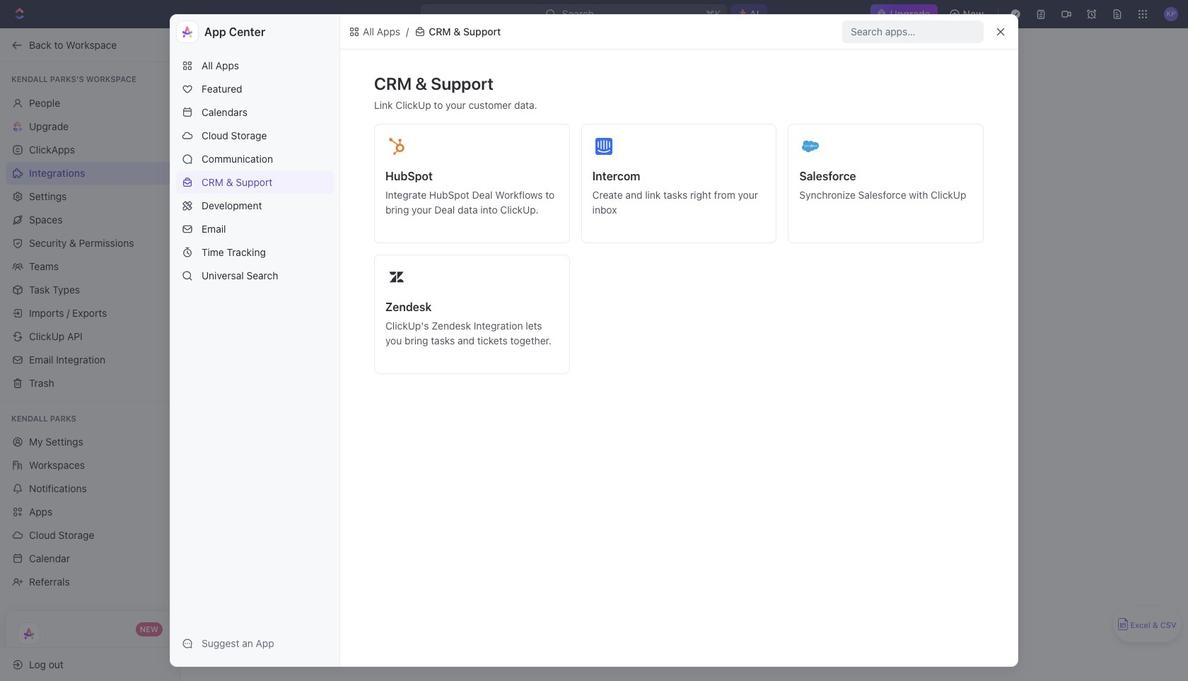 Task type: locate. For each thing, give the bounding box(es) containing it.
1 horizontal spatial all apps
[[363, 25, 401, 38]]

0 vertical spatial cloud storage
[[202, 130, 267, 142]]

your right from on the top right of page
[[739, 189, 759, 201]]

0 vertical spatial integrations
[[29, 167, 85, 179]]

1 horizontal spatial center
[[761, 345, 801, 360]]

1 vertical spatial support
[[431, 74, 494, 93]]

clickup inside crm & support link clickup to your customer data.
[[396, 99, 431, 111]]

upgrade link left new button
[[871, 4, 938, 24]]

deal left the data
[[435, 204, 455, 216]]

out
[[49, 659, 64, 671]]

in left one
[[685, 404, 693, 416]]

upgrade link down people link
[[6, 115, 175, 138]]

tracking
[[227, 246, 266, 258]]

support down communication link
[[236, 176, 273, 188]]

clickup inside salesforce synchronize salesforce with clickup
[[931, 189, 967, 201]]

clickup
[[396, 99, 431, 111], [931, 189, 967, 201], [29, 330, 65, 342]]

right
[[691, 189, 712, 201]]

0 vertical spatial tasks
[[664, 189, 688, 201]]

storage inside crm & support dialog
[[231, 130, 267, 142]]

and left link
[[626, 189, 643, 201]]

in left our
[[718, 374, 726, 386]]

you
[[386, 335, 402, 347]]

communication link
[[176, 148, 334, 171]]

1 horizontal spatial clickup
[[396, 99, 431, 111]]

center inside crm & support dialog
[[229, 25, 266, 38]]

0 horizontal spatial salesforce
[[800, 170, 857, 183]]

email
[[202, 223, 226, 235], [29, 354, 53, 366]]

1 vertical spatial integrations
[[569, 345, 641, 360]]

1 vertical spatial crm & support
[[202, 176, 273, 188]]

lets
[[526, 320, 543, 332]]

1 horizontal spatial upgrade
[[891, 8, 931, 20]]

storage down 'apps' link
[[58, 529, 94, 541]]

0 vertical spatial new
[[747, 374, 766, 386]]

email inside email 'link'
[[202, 223, 226, 235]]

1 horizontal spatial crm & support
[[429, 25, 501, 38]]

trash
[[29, 377, 54, 389]]

0 vertical spatial /
[[406, 25, 409, 38]]

in
[[718, 374, 726, 386], [685, 404, 693, 416]]

0 horizontal spatial clickup
[[29, 330, 65, 342]]

clickup right with
[[931, 189, 967, 201]]

time
[[202, 246, 224, 258]]

hubspot
[[386, 170, 433, 183], [430, 189, 470, 201]]

0 horizontal spatial center
[[229, 25, 266, 38]]

email up "time"
[[202, 223, 226, 235]]

1 horizontal spatial integrations
[[569, 345, 641, 360]]

1 vertical spatial zendesk
[[432, 320, 471, 332]]

deal up "into"
[[472, 189, 493, 201]]

2 horizontal spatial apps
[[377, 25, 401, 38]]

cloud storage link up calendar link
[[6, 524, 175, 547]]

0 horizontal spatial cloud storage
[[29, 529, 94, 541]]

support up crm & support link clickup to your customer data. on the top left
[[464, 25, 501, 38]]

workspaces
[[29, 459, 85, 471]]

1 horizontal spatial email
[[202, 223, 226, 235]]

upgrade link
[[871, 4, 938, 24], [6, 115, 175, 138]]

storage
[[231, 130, 267, 142], [58, 529, 94, 541]]

email inside email integration link
[[29, 354, 53, 366]]

1 vertical spatial storage
[[58, 529, 94, 541]]

tasks
[[664, 189, 688, 201], [431, 335, 455, 347]]

and left tickets
[[458, 335, 475, 347]]

1 horizontal spatial cloud
[[202, 130, 228, 142]]

cloud storage link up communication link
[[176, 125, 334, 147]]

email integration link
[[6, 349, 175, 371]]

0 vertical spatial salesforce
[[800, 170, 857, 183]]

spaces
[[29, 213, 63, 225]]

0 vertical spatial center
[[229, 25, 266, 38]]

1 horizontal spatial storage
[[231, 130, 267, 142]]

0 vertical spatial bring
[[386, 204, 409, 216]]

crm
[[429, 25, 451, 38], [374, 74, 412, 93], [202, 176, 224, 188]]

settings
[[29, 190, 67, 202], [46, 436, 83, 448]]

clickup for salesforce
[[931, 189, 967, 201]]

my settings
[[29, 436, 83, 448]]

0 horizontal spatial storage
[[58, 529, 94, 541]]

hubspot up integrate
[[386, 170, 433, 183]]

trash link
[[6, 372, 175, 395]]

1 vertical spatial apps
[[216, 59, 239, 71]]

connections
[[627, 404, 683, 416]]

integrations for integrations have moved to app center
[[569, 345, 641, 360]]

cloud storage
[[202, 130, 267, 142], [29, 529, 94, 541]]

an
[[242, 638, 253, 650]]

imports
[[29, 307, 64, 319]]

0 horizontal spatial upgrade
[[29, 120, 69, 132]]

0 horizontal spatial new
[[676, 389, 695, 401]]

new right our
[[747, 374, 766, 386]]

workspace
[[66, 39, 117, 51]]

support
[[464, 25, 501, 38], [431, 74, 494, 93], [236, 176, 273, 188]]

dxxtk image inside all apps link
[[349, 26, 360, 38]]

integrate
[[386, 189, 427, 201]]

storage down calendars link
[[231, 130, 267, 142]]

to right back
[[54, 39, 63, 51]]

1 horizontal spatial integration
[[474, 320, 523, 332]]

types
[[53, 283, 80, 295]]

bring down clickup's
[[405, 335, 428, 347]]

our
[[729, 374, 744, 386]]

tasks inside zendesk clickup's zendesk integration lets you bring tasks and tickets together.
[[431, 335, 455, 347]]

features,
[[697, 389, 738, 401]]

1 vertical spatial tasks
[[431, 335, 455, 347]]

1 vertical spatial /
[[67, 307, 70, 319]]

⌘k
[[707, 8, 722, 20]]

1 vertical spatial cloud storage
[[29, 529, 94, 541]]

universal search link
[[176, 265, 334, 287]]

&
[[454, 25, 461, 38], [416, 74, 428, 93], [226, 176, 233, 188], [69, 237, 76, 249], [1153, 621, 1159, 630]]

1 vertical spatial crm
[[374, 74, 412, 93]]

crm up development
[[202, 176, 224, 188]]

upgrade
[[891, 8, 931, 20], [29, 120, 69, 132]]

1 horizontal spatial cloud storage link
[[176, 125, 334, 147]]

to inside crm & support link clickup to your customer data.
[[434, 99, 443, 111]]

crm & support down communication
[[202, 176, 273, 188]]

0 horizontal spatial dxxtk image
[[349, 26, 360, 38]]

my
[[29, 436, 43, 448]]

all
[[569, 374, 579, 386]]

1 horizontal spatial crm
[[374, 74, 412, 93]]

bring inside hubspot integrate hubspot deal workflows to bring your deal data into clickup.
[[386, 204, 409, 216]]

tasks right you
[[431, 335, 455, 347]]

0 horizontal spatial all
[[202, 59, 213, 71]]

apps for all apps link to the right
[[377, 25, 401, 38]]

app right an
[[256, 638, 274, 650]]

all for all apps link to the left
[[202, 59, 213, 71]]

all apps for all apps link to the left
[[202, 59, 239, 71]]

workflows
[[496, 189, 543, 201]]

your left customer on the top of page
[[446, 99, 466, 111]]

zendesk up clickup's
[[386, 301, 432, 314]]

excel & csv link
[[1115, 607, 1182, 643]]

center up featured link
[[229, 25, 266, 38]]

integrations up of
[[569, 345, 641, 360]]

upgrade for upgrade "link" to the top
[[891, 8, 931, 20]]

1 horizontal spatial tasks
[[664, 189, 688, 201]]

0 vertical spatial storage
[[231, 130, 267, 142]]

to left customer on the top of page
[[434, 99, 443, 111]]

cloud down calendars
[[202, 130, 228, 142]]

0 horizontal spatial cloud storage link
[[6, 524, 175, 547]]

cloud storage link
[[176, 125, 334, 147], [6, 524, 175, 547]]

1 vertical spatial upgrade
[[29, 120, 69, 132]]

support inside crm & support link clickup to your customer data.
[[431, 74, 494, 93]]

1 horizontal spatial apps
[[216, 59, 239, 71]]

communication
[[202, 153, 273, 165]]

to inside button
[[54, 39, 63, 51]]

0 horizontal spatial new
[[140, 625, 159, 634]]

apps
[[377, 25, 401, 38], [216, 59, 239, 71], [29, 506, 53, 518]]

referrals link
[[6, 571, 175, 594]]

task
[[29, 283, 50, 295]]

find
[[547, 374, 566, 386]]

1 horizontal spatial cloud storage
[[202, 130, 267, 142]]

2 horizontal spatial crm
[[429, 25, 451, 38]]

cloud storage up communication
[[202, 130, 267, 142]]

workspaces link
[[6, 454, 175, 477]]

0 horizontal spatial in
[[685, 404, 693, 416]]

email integration
[[29, 354, 106, 366]]

clickup down imports on the left
[[29, 330, 65, 342]]

new inside button
[[964, 8, 984, 20]]

search
[[247, 270, 278, 282]]

app up manage
[[768, 374, 787, 386]]

0 vertical spatial clickup
[[396, 99, 431, 111]]

cloud storage up calendar
[[29, 529, 94, 541]]

1 dxxtk image from the left
[[349, 26, 360, 38]]

1 vertical spatial all apps
[[202, 59, 239, 71]]

zendesk clickup's zendesk integration lets you bring tasks and tickets together.
[[386, 301, 552, 347]]

crm up crm & support link clickup to your customer data. on the top left
[[429, 25, 451, 38]]

people
[[29, 97, 60, 109]]

1 vertical spatial all
[[202, 59, 213, 71]]

1 horizontal spatial new
[[964, 8, 984, 20]]

teams
[[29, 260, 59, 272]]

clickup api
[[29, 330, 83, 342]]

1 vertical spatial hubspot
[[430, 189, 470, 201]]

0 horizontal spatial integrations
[[29, 167, 85, 179]]

api
[[67, 330, 83, 342]]

your down integrate
[[412, 204, 432, 216]]

1 vertical spatial clickup
[[931, 189, 967, 201]]

hubspot up the data
[[430, 189, 470, 201]]

new
[[747, 374, 766, 386], [676, 389, 695, 401]]

0 horizontal spatial crm
[[202, 176, 224, 188]]

integration inside zendesk clickup's zendesk integration lets you bring tasks and tickets together.
[[474, 320, 523, 332]]

zendesk
[[386, 301, 432, 314], [432, 320, 471, 332]]

0 horizontal spatial tasks
[[431, 335, 455, 347]]

integration up tickets
[[474, 320, 523, 332]]

to right workflows
[[546, 189, 555, 201]]

support up customer on the top of page
[[431, 74, 494, 93]]

together.
[[511, 335, 552, 347]]

bring down integrate
[[386, 204, 409, 216]]

email for email integration
[[29, 354, 53, 366]]

1 vertical spatial bring
[[405, 335, 428, 347]]

1 vertical spatial cloud
[[29, 529, 56, 541]]

bring
[[386, 204, 409, 216], [405, 335, 428, 347]]

from
[[715, 189, 736, 201]]

inbox
[[593, 204, 617, 216]]

email for email
[[202, 223, 226, 235]]

0 vertical spatial email
[[202, 223, 226, 235]]

integrations down clickapps
[[29, 167, 85, 179]]

salesforce left with
[[859, 189, 907, 201]]

1 vertical spatial center
[[761, 345, 801, 360]]

teams link
[[6, 255, 175, 278]]

1 horizontal spatial /
[[406, 25, 409, 38]]

0 vertical spatial upgrade
[[891, 8, 931, 20]]

settings up "spaces"
[[29, 190, 67, 202]]

crm & support dialog
[[170, 14, 1019, 667]]

2 horizontal spatial clickup
[[931, 189, 967, 201]]

salesforce up synchronize
[[800, 170, 857, 183]]

have
[[644, 345, 672, 360]]

integration
[[474, 320, 523, 332], [56, 354, 106, 366]]

new down integrations
[[676, 389, 695, 401]]

1 vertical spatial cloud storage link
[[6, 524, 175, 547]]

clickup right link
[[396, 99, 431, 111]]

crm & support up crm & support link clickup to your customer data. on the top left
[[429, 25, 501, 38]]

all apps link
[[346, 23, 403, 40], [176, 54, 334, 77]]

app
[[205, 25, 226, 38], [733, 345, 758, 360], [768, 374, 787, 386], [256, 638, 274, 650]]

1 horizontal spatial dxxtk image
[[415, 26, 426, 38]]

deal
[[472, 189, 493, 201], [435, 204, 455, 216]]

learn
[[621, 389, 644, 401]]

zendesk right clickup's
[[432, 320, 471, 332]]

log
[[29, 659, 46, 671]]

bring inside zendesk clickup's zendesk integration lets you bring tasks and tickets together.
[[405, 335, 428, 347]]

2 dxxtk image from the left
[[415, 26, 426, 38]]

and
[[626, 189, 643, 201], [458, 335, 475, 347], [642, 374, 659, 386], [740, 389, 757, 401]]

integrations
[[29, 167, 85, 179], [569, 345, 641, 360]]

one
[[696, 404, 713, 416]]

0 horizontal spatial email
[[29, 354, 53, 366]]

0 vertical spatial new
[[964, 8, 984, 20]]

0 vertical spatial all apps
[[363, 25, 401, 38]]

cloud up calendar
[[29, 529, 56, 541]]

center
[[229, 25, 266, 38], [761, 345, 801, 360]]

your down center! on the bottom right of page
[[799, 389, 819, 401]]

0 horizontal spatial apps
[[29, 506, 53, 518]]

imports / exports link
[[6, 302, 175, 324]]

cloud
[[202, 130, 228, 142], [29, 529, 56, 541]]

0 vertical spatial all
[[363, 25, 374, 38]]

tasks right link
[[664, 189, 688, 201]]

0 horizontal spatial crm & support
[[202, 176, 273, 188]]

settings up workspaces
[[46, 436, 83, 448]]

upgrade up clickapps
[[29, 120, 69, 132]]

0 horizontal spatial deal
[[435, 204, 455, 216]]

crm up link
[[374, 74, 412, 93]]

1 vertical spatial new
[[140, 625, 159, 634]]

dxxtk image
[[349, 26, 360, 38], [415, 26, 426, 38]]

upgrade up search apps… "field"
[[891, 8, 931, 20]]

excel & csv
[[1131, 621, 1177, 630]]

integration down the api
[[56, 354, 106, 366]]

manage
[[760, 389, 796, 401]]

1 horizontal spatial all apps link
[[346, 23, 403, 40]]

1 horizontal spatial deal
[[472, 189, 493, 201]]

center up center! on the bottom right of page
[[761, 345, 801, 360]]

email up trash
[[29, 354, 53, 366]]

0 vertical spatial deal
[[472, 189, 493, 201]]

0 vertical spatial in
[[718, 374, 726, 386]]



Task type: describe. For each thing, give the bounding box(es) containing it.
link
[[646, 189, 661, 201]]

task types
[[29, 283, 80, 295]]

new button
[[944, 3, 993, 25]]

universal search
[[202, 270, 278, 282]]

universal
[[202, 270, 244, 282]]

link
[[374, 99, 393, 111]]

data
[[458, 204, 478, 216]]

tasks inside "intercom create and link tasks right from your inbox"
[[664, 189, 688, 201]]

task types link
[[6, 278, 175, 301]]

imports / exports
[[29, 307, 107, 319]]

0 vertical spatial settings
[[29, 190, 67, 202]]

search...
[[563, 8, 603, 20]]

dxxtk image for all apps
[[349, 26, 360, 38]]

back to workspace
[[29, 39, 117, 51]]

0 vertical spatial zendesk
[[386, 301, 432, 314]]

Search apps… field
[[851, 23, 979, 40]]

calendar
[[29, 553, 70, 565]]

app inside button
[[256, 638, 274, 650]]

2 vertical spatial support
[[236, 176, 273, 188]]

crm & support link clickup to your customer data.
[[374, 74, 538, 111]]

my settings link
[[6, 431, 175, 454]]

excel
[[1131, 621, 1151, 630]]

integrations link
[[6, 162, 175, 184]]

/ inside imports / exports link
[[67, 307, 70, 319]]

people link
[[6, 92, 175, 114]]

to inside hubspot integrate hubspot deal workflows to bring your deal data into clickup.
[[546, 189, 555, 201]]

security & permissions
[[29, 237, 134, 249]]

clickapps
[[29, 143, 75, 155]]

suggest
[[202, 638, 240, 650]]

your up apps,
[[594, 374, 614, 386]]

intercom
[[593, 170, 641, 183]]

crm & support link
[[176, 171, 334, 194]]

settings link
[[6, 185, 175, 208]]

all apps for all apps link to the right
[[363, 25, 401, 38]]

integrations
[[661, 374, 716, 386]]

and up about
[[642, 374, 659, 386]]

tickets
[[478, 335, 508, 347]]

your inside "intercom create and link tasks right from your inbox"
[[739, 189, 759, 201]]

bring for hubspot
[[386, 204, 409, 216]]

1 vertical spatial in
[[685, 404, 693, 416]]

1 vertical spatial settings
[[46, 436, 83, 448]]

moved
[[675, 345, 715, 360]]

2 vertical spatial crm
[[202, 176, 224, 188]]

center!
[[789, 374, 823, 386]]

calendars link
[[176, 101, 334, 124]]

csv
[[1161, 621, 1177, 630]]

hubspot integrate hubspot deal workflows to bring your deal data into clickup.
[[386, 170, 555, 216]]

0 horizontal spatial cloud
[[29, 529, 56, 541]]

1 horizontal spatial new
[[747, 374, 766, 386]]

permissions
[[79, 237, 134, 249]]

development link
[[176, 195, 334, 217]]

integrations have moved to app center
[[569, 345, 801, 360]]

1 vertical spatial salesforce
[[859, 189, 907, 201]]

cloud storage inside crm & support dialog
[[202, 130, 267, 142]]

suggest an app
[[202, 638, 274, 650]]

data.
[[515, 99, 538, 111]]

time tracking
[[202, 246, 266, 258]]

and inside zendesk clickup's zendesk integration lets you bring tasks and tickets together.
[[458, 335, 475, 347]]

email link
[[176, 218, 334, 241]]

0 vertical spatial crm
[[429, 25, 451, 38]]

featured link
[[176, 78, 334, 100]]

app up our
[[733, 345, 758, 360]]

clickup for support
[[396, 99, 431, 111]]

clickup's
[[386, 320, 429, 332]]

crm inside crm & support link clickup to your customer data.
[[374, 74, 412, 93]]

development
[[202, 200, 262, 212]]

0 horizontal spatial upgrade link
[[6, 115, 175, 138]]

log out
[[29, 659, 64, 671]]

app inside find all of your apps and integrations in our new app center! discover apps, learn about new features, and manage your connections in one place.
[[768, 374, 787, 386]]

notifications link
[[6, 478, 175, 500]]

clickup.
[[501, 204, 539, 216]]

your inside crm & support link clickup to your customer data.
[[446, 99, 466, 111]]

find all of your apps and integrations in our new app center! discover apps, learn about new features, and manage your connections in one place.
[[547, 374, 823, 416]]

apps for all apps link to the left
[[216, 59, 239, 71]]

apps
[[617, 374, 639, 386]]

notifications
[[29, 483, 87, 495]]

0 vertical spatial hubspot
[[386, 170, 433, 183]]

app center
[[205, 25, 266, 38]]

exports
[[72, 307, 107, 319]]

0 vertical spatial upgrade link
[[871, 4, 938, 24]]

salesforce synchronize salesforce with clickup
[[800, 170, 967, 201]]

your inside hubspot integrate hubspot deal workflows to bring your deal data into clickup.
[[412, 204, 432, 216]]

clickup api link
[[6, 325, 175, 348]]

1 vertical spatial new
[[676, 389, 695, 401]]

and down our
[[740, 389, 757, 401]]

integrations for integrations
[[29, 167, 85, 179]]

discover
[[551, 389, 591, 401]]

suggest an app button
[[176, 633, 334, 655]]

all for all apps link to the right
[[363, 25, 374, 38]]

/ inside crm & support dialog
[[406, 25, 409, 38]]

about
[[647, 389, 673, 401]]

0 vertical spatial crm & support
[[429, 25, 501, 38]]

calendars
[[202, 106, 248, 118]]

& inside crm & support link clickup to your customer data.
[[416, 74, 428, 93]]

1 horizontal spatial in
[[718, 374, 726, 386]]

back
[[29, 39, 51, 51]]

to right moved
[[718, 345, 730, 360]]

security & permissions link
[[6, 232, 175, 254]]

cloud inside crm & support dialog
[[202, 130, 228, 142]]

apps inside 'apps' link
[[29, 506, 53, 518]]

2 vertical spatial clickup
[[29, 330, 65, 342]]

create
[[593, 189, 623, 201]]

log out button
[[6, 654, 168, 676]]

security
[[29, 237, 67, 249]]

upgrade for leftmost upgrade "link"
[[29, 120, 69, 132]]

dxxtk image for crm & support
[[415, 26, 426, 38]]

and inside "intercom create and link tasks right from your inbox"
[[626, 189, 643, 201]]

bring for zendesk
[[405, 335, 428, 347]]

place.
[[716, 404, 743, 416]]

0 horizontal spatial integration
[[56, 354, 106, 366]]

0 vertical spatial cloud storage link
[[176, 125, 334, 147]]

spaces link
[[6, 208, 175, 231]]

1 vertical spatial deal
[[435, 204, 455, 216]]

with
[[910, 189, 929, 201]]

referrals
[[29, 576, 70, 588]]

0 vertical spatial support
[[464, 25, 501, 38]]

into
[[481, 204, 498, 216]]

back to workspace button
[[6, 34, 168, 56]]

0 horizontal spatial all apps link
[[176, 54, 334, 77]]

app up the featured
[[205, 25, 226, 38]]



Task type: vqa. For each thing, say whether or not it's contained in the screenshot.


